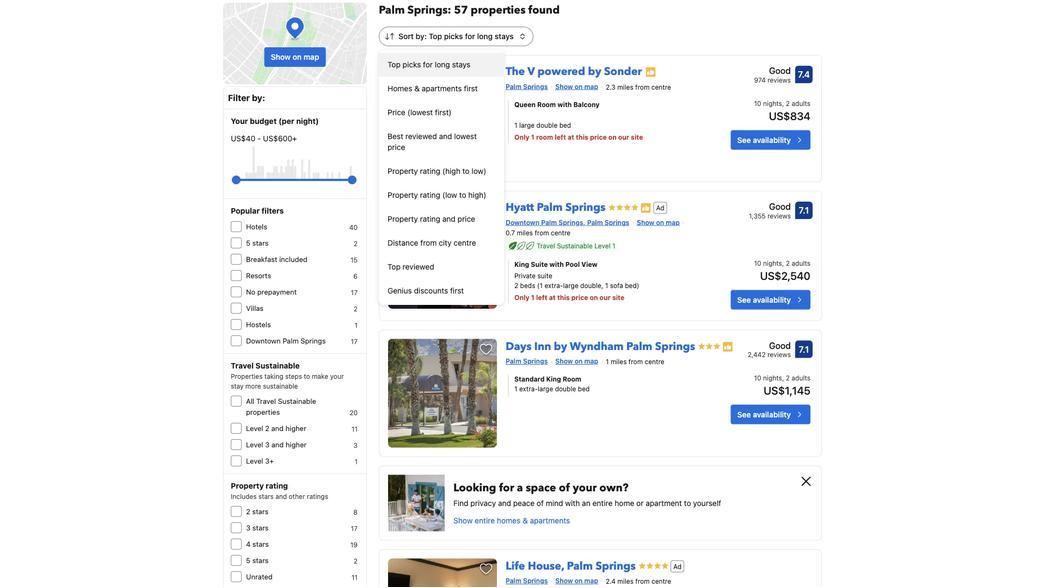 Task type: vqa. For each thing, say whether or not it's contained in the screenshot.


Task type: locate. For each thing, give the bounding box(es) containing it.
2 horizontal spatial 3
[[354, 442, 358, 450]]

1 inside "standard king room 1 extra-large double bed"
[[514, 386, 517, 393]]

0 horizontal spatial stays
[[452, 60, 471, 69]]

adults inside 10 nights , 2 adults us$834
[[792, 100, 811, 107]]

level for level 3+
[[246, 458, 263, 466]]

adults up the 'us$1,145'
[[792, 375, 811, 383]]

3 adults from the top
[[792, 375, 811, 383]]

5 down 4
[[246, 557, 250, 565]]

2 reviews from the top
[[768, 212, 791, 220]]

1 vertical spatial properties
[[246, 409, 280, 417]]

0 vertical spatial ,
[[782, 100, 784, 107]]

(per
[[279, 117, 294, 126]]

reviewed inside best reviewed and lowest price
[[405, 132, 437, 141]]

1 down standard
[[514, 386, 517, 393]]

by
[[588, 64, 601, 79], [554, 339, 567, 354]]

at down suite
[[549, 294, 556, 302]]

1 vertical spatial 17
[[351, 338, 358, 346]]

from for the v powered by sonder
[[635, 83, 650, 91]]

1 vertical spatial see availability link
[[731, 290, 811, 310]]

0 vertical spatial our
[[618, 134, 629, 141]]

10 up the us$2,540
[[754, 260, 761, 267]]

springs
[[523, 83, 548, 90], [565, 200, 606, 215], [605, 219, 629, 226], [301, 337, 326, 345], [655, 339, 695, 354], [523, 358, 548, 365], [596, 559, 636, 574], [523, 578, 548, 585]]

adults inside 10 nights , 2 adults us$2,540
[[792, 260, 811, 267]]

apartments inside button
[[422, 84, 462, 93]]

the v powered by sonder link
[[506, 60, 642, 79]]

property for property rating and price
[[388, 215, 418, 224]]

sustainable
[[557, 242, 593, 250], [256, 362, 300, 371], [278, 398, 316, 406]]

974
[[754, 76, 766, 84]]

11 down 19
[[352, 574, 358, 582]]

and inside best reviewed and lowest price
[[439, 132, 452, 141]]

king right standard
[[546, 376, 561, 384]]

only
[[514, 134, 529, 141], [514, 294, 529, 302]]

days
[[506, 339, 532, 354]]

queen room with balcony
[[514, 101, 600, 109]]

1 see availability link from the top
[[731, 130, 811, 150]]

adults inside 10 nights , 2 adults us$1,145
[[792, 375, 811, 383]]

rating down 3+
[[266, 482, 288, 491]]

0 vertical spatial apartments
[[422, 84, 462, 93]]

0 vertical spatial see availability
[[737, 135, 791, 144]]

2 vertical spatial see availability link
[[731, 405, 811, 425]]

1 vertical spatial of
[[537, 499, 544, 508]]

centre for hyatt palm springs
[[551, 229, 571, 237]]

from
[[635, 83, 650, 91], [535, 229, 549, 237], [420, 239, 437, 248], [629, 359, 643, 366], [635, 578, 650, 586]]

life house, palm springs
[[506, 559, 636, 574]]

good element
[[754, 64, 791, 77], [749, 200, 791, 213], [748, 339, 791, 352]]

with inside looking for a space of your own? find privacy and peace of mind with an entire home or apartment to yourself
[[565, 499, 580, 508]]

scored 7.1 element right good 1,355 reviews
[[795, 202, 813, 219]]

level for level 3 and higher
[[246, 441, 263, 449]]

top reviewed
[[388, 263, 434, 272]]

sustainable inside main content
[[557, 242, 593, 250]]

nights for palm
[[763, 375, 782, 383]]

palm springs down v
[[506, 83, 548, 90]]

king suite with pool view private suite 2 beds (1 extra-large double, 1 sofa bed) only 1 left at this price on our site
[[514, 261, 639, 302]]

availability for palm
[[753, 411, 791, 420]]

site inside 1 large double bed only 1 room left at this price on our site
[[631, 134, 643, 141]]

taking
[[264, 373, 283, 381]]

(low
[[442, 191, 457, 200]]

nights up the us$2,540
[[763, 260, 782, 267]]

1 vertical spatial availability
[[753, 295, 791, 304]]

from down downtown palm springs, palm springs
[[535, 229, 549, 237]]

sustainable inside all travel sustainable properties
[[278, 398, 316, 406]]

us$834
[[769, 110, 811, 122]]

show on map button
[[264, 47, 326, 67]]

room down wyndham
[[563, 376, 581, 384]]

miles right 2.4
[[617, 578, 634, 586]]

1 vertical spatial first
[[450, 287, 464, 296]]

us$40 - us$600+
[[231, 134, 297, 143]]

0 vertical spatial 17
[[351, 289, 358, 297]]

10 for sonder
[[754, 100, 761, 107]]

properties right 57
[[471, 3, 526, 18]]

this inside king suite with pool view private suite 2 beds (1 extra-large double, 1 sofa bed) only 1 left at this price on our site
[[557, 294, 570, 302]]

this
[[576, 134, 588, 141], [557, 294, 570, 302]]

1 higher from the top
[[286, 425, 306, 433]]

and
[[439, 132, 452, 141], [442, 215, 456, 224], [271, 425, 284, 433], [271, 441, 284, 449], [276, 493, 287, 501], [498, 499, 511, 508]]

1 miles from centre
[[606, 359, 664, 366]]

to left low) at the top of page
[[462, 167, 470, 176]]

0 horizontal spatial this
[[557, 294, 570, 302]]

large inside "standard king room 1 extra-large double bed"
[[538, 386, 553, 393]]

palm springs for days
[[506, 358, 548, 365]]

2 horizontal spatial for
[[499, 481, 514, 496]]

property rating and price button
[[379, 207, 504, 231]]

of
[[559, 481, 570, 496], [537, 499, 544, 508]]

price down queen room with balcony link
[[590, 134, 607, 141]]

properties for sustainable
[[246, 409, 280, 417]]

10 inside 10 nights , 2 adults us$1,145
[[754, 375, 761, 383]]

reviews for sonder
[[768, 76, 791, 84]]

this property is part of our preferred partner programme. it is committed to providing commendable service and good value. it will pay us a higher commission if you make a booking. image
[[645, 67, 656, 78], [645, 67, 656, 78], [640, 203, 651, 214]]

reviews right 2,442
[[768, 351, 791, 359]]

2 vertical spatial see
[[737, 411, 751, 420]]

1 palm springs from the top
[[506, 83, 548, 90]]

travel for travel sustainable level 1
[[537, 242, 555, 250]]

3 up 3+
[[265, 441, 270, 449]]

miles right 2.3
[[617, 83, 633, 91]]

of left mind
[[537, 499, 544, 508]]

0 horizontal spatial by
[[554, 339, 567, 354]]

no prepayment
[[246, 288, 297, 296]]

1 vertical spatial reviewed
[[403, 263, 434, 272]]

3 17 from the top
[[351, 525, 358, 533]]

1 vertical spatial good element
[[749, 200, 791, 213]]

top down springs: on the top
[[429, 32, 442, 41]]

left right room
[[555, 134, 566, 141]]

0 vertical spatial for
[[465, 32, 475, 41]]

reviewed up genius discounts first
[[403, 263, 434, 272]]

1 adults from the top
[[792, 100, 811, 107]]

3 see availability from the top
[[737, 411, 791, 420]]

inn
[[534, 339, 551, 354]]

from for life house, palm springs
[[635, 578, 650, 586]]

king inside "standard king room 1 extra-large double bed"
[[546, 376, 561, 384]]

& right homes
[[414, 84, 420, 93]]

your up an
[[573, 481, 597, 496]]

1 availability from the top
[[753, 135, 791, 144]]

entire inside looking for a space of your own? find privacy and peace of mind with an entire home or apartment to yourself
[[593, 499, 613, 508]]

nights inside 10 nights , 2 adults us$1,145
[[763, 375, 782, 383]]

0 vertical spatial of
[[559, 481, 570, 496]]

1 vertical spatial higher
[[286, 441, 307, 449]]

2 vertical spatial good element
[[748, 339, 791, 352]]

stay
[[231, 383, 244, 390]]

springs,
[[559, 219, 585, 226]]

2 7.1 from the top
[[799, 344, 809, 355]]

1 see availability from the top
[[737, 135, 791, 144]]

2 inside king suite with pool view private suite 2 beds (1 extra-large double, 1 sofa bed) only 1 left at this price on our site
[[514, 282, 518, 290]]

ad
[[656, 204, 664, 212], [673, 563, 682, 571]]

to
[[462, 167, 470, 176], [459, 191, 466, 200], [304, 373, 310, 381], [684, 499, 691, 508]]

travel inside travel sustainable properties taking steps to make your stay more sustainable
[[231, 362, 254, 371]]

3 reviews from the top
[[768, 351, 791, 359]]

private
[[514, 273, 536, 280]]

reviewed for top
[[403, 263, 434, 272]]

room inside "standard king room 1 extra-large double bed"
[[563, 376, 581, 384]]

0 horizontal spatial 3
[[246, 524, 250, 533]]

0 vertical spatial left
[[555, 134, 566, 141]]

map inside "button"
[[304, 53, 319, 62]]

higher
[[286, 425, 306, 433], [286, 441, 307, 449]]

city
[[439, 239, 452, 248]]

1 11 from the top
[[352, 426, 358, 433]]

downtown down "hostels"
[[246, 337, 281, 345]]

5 stars down 4 stars
[[246, 557, 269, 565]]

0 vertical spatial by:
[[416, 32, 427, 41]]

nights for sonder
[[763, 100, 782, 107]]

hotels
[[246, 223, 267, 231]]

from right 2.4
[[635, 578, 650, 586]]

sustainable for travel sustainable properties taking steps to make your stay more sustainable
[[256, 362, 300, 371]]

large inside king suite with pool view private suite 2 beds (1 extra-large double, 1 sofa bed) only 1 left at this price on our site
[[563, 282, 579, 290]]

stars inside property rating includes stars and other ratings
[[258, 493, 274, 501]]

see availability down the 'us$1,145'
[[737, 411, 791, 420]]

0 vertical spatial 5
[[246, 239, 250, 247]]

stays
[[495, 32, 514, 41], [452, 60, 471, 69]]

1 vertical spatial for
[[423, 60, 433, 69]]

centre for days inn by wyndham palm springs
[[645, 359, 664, 366]]

first down top picks for long stays button
[[464, 84, 478, 93]]

1 horizontal spatial site
[[631, 134, 643, 141]]

2 17 from the top
[[351, 338, 358, 346]]

2.3
[[606, 83, 616, 91]]

this down pool
[[557, 294, 570, 302]]

good inside good 1,355 reviews
[[769, 202, 791, 212]]

good inside good 2,442 reviews
[[769, 341, 791, 351]]

0 vertical spatial nights
[[763, 100, 782, 107]]

level left 3+
[[246, 458, 263, 466]]

0 vertical spatial entire
[[593, 499, 613, 508]]

scored 7.1 element for hyatt palm springs
[[795, 202, 813, 219]]

1 vertical spatial large
[[563, 282, 579, 290]]

1 vertical spatial extra-
[[519, 386, 538, 393]]

scored 7.1 element
[[795, 202, 813, 219], [795, 341, 813, 358]]

1 vertical spatial at
[[549, 294, 556, 302]]

0 horizontal spatial of
[[537, 499, 544, 508]]

picks inside top picks for long stays button
[[403, 60, 421, 69]]

good element for sonder
[[754, 64, 791, 77]]

sustainable down sustainable
[[278, 398, 316, 406]]

for down palm springs: 57 properties found
[[465, 32, 475, 41]]

1 vertical spatial only
[[514, 294, 529, 302]]

7.4
[[798, 69, 810, 80]]

19
[[350, 542, 358, 549]]

breakfast included
[[246, 256, 307, 264]]

properties
[[471, 3, 526, 18], [246, 409, 280, 417]]

2 vertical spatial 10
[[754, 375, 761, 383]]

travel up properties
[[231, 362, 254, 371]]

1 vertical spatial king
[[546, 376, 561, 384]]

see availability down the us$2,540
[[737, 295, 791, 304]]

2 up the 'us$1,145'
[[786, 375, 790, 383]]

1 10 from the top
[[754, 100, 761, 107]]

property inside property rating includes stars and other ratings
[[231, 482, 264, 491]]

extra- down standard
[[519, 386, 538, 393]]

palm
[[379, 3, 405, 18], [506, 83, 521, 90], [537, 200, 563, 215], [541, 219, 557, 226], [587, 219, 603, 226], [283, 337, 299, 345], [626, 339, 652, 354], [506, 358, 521, 365], [567, 559, 593, 574], [506, 578, 521, 585]]

2 vertical spatial for
[[499, 481, 514, 496]]

reviews inside good 1,355 reviews
[[768, 212, 791, 220]]

picks
[[444, 32, 463, 41], [403, 60, 421, 69]]

filters
[[262, 207, 284, 216]]

nights inside 10 nights , 2 adults us$834
[[763, 100, 782, 107]]

3 up 4
[[246, 524, 250, 533]]

1 only from the top
[[514, 134, 529, 141]]

travel
[[537, 242, 555, 250], [231, 362, 254, 371], [256, 398, 276, 406]]

2 11 from the top
[[352, 574, 358, 582]]

& right the homes
[[523, 517, 528, 525]]

rating up the distance from city centre
[[420, 215, 440, 224]]

centre for the v powered by sonder
[[651, 83, 671, 91]]

and inside property rating includes stars and other ratings
[[276, 493, 287, 501]]

by: right sort
[[416, 32, 427, 41]]

0 vertical spatial good element
[[754, 64, 791, 77]]

show entire homes & apartments button
[[453, 516, 570, 527]]

3 availability from the top
[[753, 411, 791, 420]]

2 vertical spatial see availability
[[737, 411, 791, 420]]

2 vertical spatial sustainable
[[278, 398, 316, 406]]

palm springs down days
[[506, 358, 548, 365]]

0 horizontal spatial left
[[536, 294, 547, 302]]

palm springs down life
[[506, 578, 548, 585]]

0 horizontal spatial extra-
[[519, 386, 538, 393]]

0 vertical spatial king
[[514, 261, 529, 269]]

0 vertical spatial picks
[[444, 32, 463, 41]]

picks inside main content
[[444, 32, 463, 41]]

1 vertical spatial see
[[737, 295, 751, 304]]

good inside good 974 reviews
[[769, 66, 791, 76]]

and left other
[[276, 493, 287, 501]]

1 horizontal spatial picks
[[444, 32, 463, 41]]

2 , from the top
[[782, 260, 784, 267]]

2 vertical spatial travel
[[256, 398, 276, 406]]

1 horizontal spatial by:
[[416, 32, 427, 41]]

from for hyatt palm springs
[[535, 229, 549, 237]]

11
[[352, 426, 358, 433], [352, 574, 358, 582]]

stays up the
[[495, 32, 514, 41]]

3 nights from the top
[[763, 375, 782, 383]]

travel right all
[[256, 398, 276, 406]]

2 palm springs from the top
[[506, 358, 548, 365]]

extra-
[[545, 282, 563, 290], [519, 386, 538, 393]]

2 vertical spatial availability
[[753, 411, 791, 420]]

1 horizontal spatial &
[[523, 517, 528, 525]]

3 good from the top
[[769, 341, 791, 351]]

see for sonder
[[737, 135, 751, 144]]

3 10 from the top
[[754, 375, 761, 383]]

17 for 3 stars
[[351, 525, 358, 533]]

miles for hyatt palm springs
[[517, 229, 533, 237]]

double up room
[[536, 122, 558, 129]]

5 stars down 'hotels'
[[246, 239, 269, 247]]

springs down inn
[[523, 358, 548, 365]]

3
[[265, 441, 270, 449], [354, 442, 358, 450], [246, 524, 250, 533]]

0 vertical spatial site
[[631, 134, 643, 141]]

0 horizontal spatial ad
[[656, 204, 664, 212]]

all
[[246, 398, 254, 406]]

level up the level 3+
[[246, 441, 263, 449]]

& inside button
[[523, 517, 528, 525]]

0 vertical spatial long
[[477, 32, 493, 41]]

2 see availability from the top
[[737, 295, 791, 304]]

rating for (low
[[420, 191, 440, 200]]

to inside travel sustainable properties taking steps to make your stay more sustainable
[[304, 373, 310, 381]]

1 horizontal spatial room
[[563, 376, 581, 384]]

your
[[330, 373, 344, 381], [573, 481, 597, 496]]

1 vertical spatial room
[[563, 376, 581, 384]]

downtown inside main content
[[506, 219, 539, 226]]

0 vertical spatial top
[[429, 32, 442, 41]]

level 2 and higher
[[246, 425, 306, 433]]

and up level 3 and higher
[[271, 425, 284, 433]]

v
[[528, 64, 535, 79]]

3 see availability link from the top
[[731, 405, 811, 425]]

long inside main content
[[477, 32, 493, 41]]

1 see from the top
[[737, 135, 751, 144]]

2 vertical spatial 17
[[351, 525, 358, 533]]

standard king room link
[[514, 375, 698, 385]]

5
[[246, 239, 250, 247], [246, 557, 250, 565]]

1 vertical spatial our
[[600, 294, 611, 302]]

0 vertical spatial travel
[[537, 242, 555, 250]]

2 vertical spatial good
[[769, 341, 791, 351]]

to left make
[[304, 373, 310, 381]]

nights inside 10 nights , 2 adults us$2,540
[[763, 260, 782, 267]]

our down sofa
[[600, 294, 611, 302]]

long up homes & apartments first button
[[435, 60, 450, 69]]

(lowest
[[407, 108, 433, 117]]

availability down us$834
[[753, 135, 791, 144]]

night)
[[296, 117, 319, 126]]

-
[[257, 134, 261, 143]]

property rating (low to high)
[[388, 191, 486, 200]]

1 7.1 from the top
[[799, 205, 809, 216]]

1 horizontal spatial long
[[477, 32, 493, 41]]

first inside homes & apartments first button
[[464, 84, 478, 93]]

reviewed
[[405, 132, 437, 141], [403, 263, 434, 272]]

2 vertical spatial large
[[538, 386, 553, 393]]

1 left room
[[531, 134, 535, 141]]

0 vertical spatial by
[[588, 64, 601, 79]]

this property is part of our preferred partner programme. it is committed to providing commendable service and good value. it will pay us a higher commission if you make a booking. image
[[640, 203, 651, 214], [722, 342, 733, 353], [722, 342, 733, 353]]

with left the "balcony"
[[558, 101, 572, 109]]

price inside property rating and price button
[[458, 215, 475, 224]]

properties inside search results updated. palm springs: 57 properties found. element
[[471, 3, 526, 18]]

0 vertical spatial higher
[[286, 425, 306, 433]]

, inside 10 nights , 2 adults us$1,145
[[782, 375, 784, 383]]

bed inside "standard king room 1 extra-large double bed"
[[578, 386, 590, 393]]

2 vertical spatial reviews
[[768, 351, 791, 359]]

1 horizontal spatial this
[[576, 134, 588, 141]]

1 , from the top
[[782, 100, 784, 107]]

yourself
[[693, 499, 721, 508]]

3 palm springs from the top
[[506, 578, 548, 585]]

stays down sort by: top picks for long stays
[[452, 60, 471, 69]]

10 inside 10 nights , 2 adults us$834
[[754, 100, 761, 107]]

2 vertical spatial ,
[[782, 375, 784, 383]]

king inside king suite with pool view private suite 2 beds (1 extra-large double, 1 sofa bed) only 1 left at this price on our site
[[514, 261, 529, 269]]

travel for travel sustainable properties taking steps to make your stay more sustainable
[[231, 362, 254, 371]]

with inside king suite with pool view private suite 2 beds (1 extra-large double, 1 sofa bed) only 1 left at this price on our site
[[550, 261, 564, 269]]

availability down the 'us$1,145'
[[753, 411, 791, 420]]

2 scored 7.1 element from the top
[[795, 341, 813, 358]]

2 10 from the top
[[754, 260, 761, 267]]

1 down 6
[[355, 322, 358, 329]]

show for life house, palm springs
[[555, 578, 573, 585]]

map for hyatt palm springs
[[666, 219, 680, 226]]

large
[[519, 122, 535, 129], [563, 282, 579, 290], [538, 386, 553, 393]]

by: inside main content
[[416, 32, 427, 41]]

springs up springs,
[[565, 200, 606, 215]]

price inside 1 large double bed only 1 room left at this price on our site
[[590, 134, 607, 141]]

king suite with pool view link
[[514, 260, 698, 270]]

stars up unrated
[[252, 557, 269, 565]]

price down best on the left top
[[388, 143, 405, 152]]

genius
[[388, 287, 412, 296]]

centre right 2.4
[[652, 578, 671, 586]]

with for suite
[[550, 261, 564, 269]]

11 down 20
[[352, 426, 358, 433]]

see availability
[[737, 135, 791, 144], [737, 295, 791, 304], [737, 411, 791, 420]]

5 stars
[[246, 239, 269, 247], [246, 557, 269, 565]]

2 down 6
[[354, 305, 358, 313]]

1 good from the top
[[769, 66, 791, 76]]

on inside show on map "button"
[[293, 53, 302, 62]]

for up homes & apartments first
[[423, 60, 433, 69]]

2 up us$834
[[786, 100, 790, 107]]

good element for palm
[[748, 339, 791, 352]]

our down queen room with balcony link
[[618, 134, 629, 141]]

1 17 from the top
[[351, 289, 358, 297]]

higher for level 2 and higher
[[286, 425, 306, 433]]

house,
[[528, 559, 564, 574]]

1 horizontal spatial for
[[465, 32, 475, 41]]

palm right house,
[[567, 559, 593, 574]]

days inn by wyndham palm springs image
[[388, 339, 497, 448]]

bed down queen room with balcony
[[559, 122, 571, 129]]

map for the v powered by sonder
[[584, 83, 598, 90]]

2 higher from the top
[[286, 441, 307, 449]]

level up king suite with pool view link at the top
[[595, 242, 611, 250]]

0 horizontal spatial at
[[549, 294, 556, 302]]

reviews inside good 974 reviews
[[768, 76, 791, 84]]

adults
[[792, 100, 811, 107], [792, 260, 811, 267], [792, 375, 811, 383]]

search results updated. palm springs: 57 properties found. element
[[379, 3, 822, 18]]

& inside button
[[414, 84, 420, 93]]

1 vertical spatial &
[[523, 517, 528, 525]]

2 good from the top
[[769, 202, 791, 212]]

at inside king suite with pool view private suite 2 beds (1 extra-large double, 1 sofa bed) only 1 left at this price on our site
[[549, 294, 556, 302]]

see availability link down us$834
[[731, 130, 811, 150]]

price
[[590, 134, 607, 141], [388, 143, 405, 152], [458, 215, 475, 224], [571, 294, 588, 302]]

2 left beds
[[514, 282, 518, 290]]

for inside looking for a space of your own? find privacy and peace of mind with an entire home or apartment to yourself
[[499, 481, 514, 496]]

10 down 2,442
[[754, 375, 761, 383]]

top inside button
[[388, 60, 401, 69]]

reviews inside good 2,442 reviews
[[768, 351, 791, 359]]

our inside 1 large double bed only 1 room left at this price on our site
[[618, 134, 629, 141]]

looking for a space of your own? find privacy and peace of mind with an entire home or apartment to yourself
[[453, 481, 721, 508]]

only left room
[[514, 134, 529, 141]]

1 nights from the top
[[763, 100, 782, 107]]

main content
[[379, 3, 826, 588]]

by: for filter
[[252, 93, 265, 103]]

unrated
[[246, 573, 273, 582]]

properties inside all travel sustainable properties
[[246, 409, 280, 417]]

property down best on the left top
[[388, 167, 418, 176]]

2 up level 3 and higher
[[265, 425, 269, 433]]

sustainable up pool
[[557, 242, 593, 250]]

springs up make
[[301, 337, 326, 345]]

0 vertical spatial &
[[414, 84, 420, 93]]

7.1 for hyatt palm springs
[[799, 205, 809, 216]]

1 reviews from the top
[[768, 76, 791, 84]]

0 horizontal spatial king
[[514, 261, 529, 269]]

0 vertical spatial reviews
[[768, 76, 791, 84]]

looking
[[453, 481, 496, 496]]

show inside button
[[453, 517, 473, 525]]

0 vertical spatial extra-
[[545, 282, 563, 290]]

centre
[[651, 83, 671, 91], [551, 229, 571, 237], [454, 239, 476, 248], [645, 359, 664, 366], [652, 578, 671, 586]]

2 5 stars from the top
[[246, 557, 269, 565]]

group
[[236, 171, 352, 189]]

by right inn
[[554, 339, 567, 354]]

0 vertical spatial this
[[576, 134, 588, 141]]

1 horizontal spatial large
[[538, 386, 553, 393]]

best reviewed and lowest price
[[388, 132, 477, 152]]

bed down standard king room link
[[578, 386, 590, 393]]

2 horizontal spatial large
[[563, 282, 579, 290]]

show on map
[[271, 53, 319, 62], [555, 83, 598, 90], [637, 219, 680, 226], [555, 358, 598, 365], [555, 578, 598, 585]]

0 vertical spatial with
[[558, 101, 572, 109]]

reviewed inside "button"
[[403, 263, 434, 272]]

2 5 from the top
[[246, 557, 250, 565]]

apartments down top picks for long stays button
[[422, 84, 462, 93]]

by left sonder
[[588, 64, 601, 79]]

1 vertical spatial reviews
[[768, 212, 791, 220]]

palm down the
[[506, 83, 521, 90]]

see for palm
[[737, 411, 751, 420]]

sort
[[398, 32, 414, 41]]

0 horizontal spatial &
[[414, 84, 420, 93]]

rating left (low
[[420, 191, 440, 200]]

with
[[558, 101, 572, 109], [550, 261, 564, 269], [565, 499, 580, 508]]

site
[[631, 134, 643, 141], [612, 294, 625, 302]]

0 vertical spatial good
[[769, 66, 791, 76]]

on
[[293, 53, 302, 62], [575, 83, 583, 90], [608, 134, 617, 141], [656, 219, 664, 226], [590, 294, 598, 302], [575, 358, 583, 365], [575, 578, 583, 585]]

, inside 10 nights , 2 adults us$834
[[782, 100, 784, 107]]

3 see from the top
[[737, 411, 751, 420]]

downtown for downtown palm springs
[[246, 337, 281, 345]]

2 vertical spatial adults
[[792, 375, 811, 383]]

reviews for palm
[[768, 351, 791, 359]]

top inside main content
[[429, 32, 442, 41]]

see availability link for palm
[[731, 405, 811, 425]]

2 nights from the top
[[763, 260, 782, 267]]

for inside top picks for long stays button
[[423, 60, 433, 69]]

1 vertical spatial downtown
[[246, 337, 281, 345]]

from up standard king room link
[[629, 359, 643, 366]]

2 stars
[[246, 508, 268, 516]]

2 only from the top
[[514, 294, 529, 302]]

at
[[568, 134, 574, 141], [549, 294, 556, 302]]

double inside 1 large double bed only 1 room left at this price on our site
[[536, 122, 558, 129]]

show on map for days inn by wyndham palm springs
[[555, 358, 598, 365]]

1 scored 7.1 element from the top
[[795, 202, 813, 219]]

hyatt
[[506, 200, 534, 215]]

, for sonder
[[782, 100, 784, 107]]

level up level 3 and higher
[[246, 425, 263, 433]]

1 horizontal spatial at
[[568, 134, 574, 141]]

sustainable inside travel sustainable properties taking steps to make your stay more sustainable
[[256, 362, 300, 371]]

1 vertical spatial picks
[[403, 60, 421, 69]]

0 vertical spatial ad
[[656, 204, 664, 212]]

top for reviewed
[[388, 263, 401, 272]]

on inside 1 large double bed only 1 room left at this price on our site
[[608, 134, 617, 141]]

2 vertical spatial palm springs
[[506, 578, 548, 585]]

3 down 20
[[354, 442, 358, 450]]

2 adults from the top
[[792, 260, 811, 267]]

centre inside button
[[454, 239, 476, 248]]

palm springs: 57 properties found
[[379, 3, 560, 18]]

1 vertical spatial see availability
[[737, 295, 791, 304]]

, for palm
[[782, 375, 784, 383]]

3 , from the top
[[782, 375, 784, 383]]

2 vertical spatial nights
[[763, 375, 782, 383]]

site inside king suite with pool view private suite 2 beds (1 extra-large double, 1 sofa bed) only 1 left at this price on our site
[[612, 294, 625, 302]]

miles for life house, palm springs
[[617, 578, 634, 586]]

top inside "button"
[[388, 263, 401, 272]]

miles
[[617, 83, 633, 91], [517, 229, 533, 237], [611, 359, 627, 366], [617, 578, 634, 586]]

1 vertical spatial 11
[[352, 574, 358, 582]]

0 vertical spatial downtown
[[506, 219, 539, 226]]

1 horizontal spatial travel
[[256, 398, 276, 406]]

(high
[[442, 167, 460, 176]]

2 up the us$2,540
[[786, 260, 790, 267]]

picks down 57
[[444, 32, 463, 41]]

1 5 from the top
[[246, 239, 250, 247]]

centre right 2.3
[[651, 83, 671, 91]]

2
[[786, 100, 790, 107], [354, 240, 358, 248], [786, 260, 790, 267], [514, 282, 518, 290], [354, 305, 358, 313], [786, 375, 790, 383], [265, 425, 269, 433], [246, 508, 250, 516], [354, 558, 358, 566]]

0 vertical spatial reviewed
[[405, 132, 437, 141]]

show on map for life house, palm springs
[[555, 578, 598, 585]]

0 vertical spatial properties
[[471, 3, 526, 18]]



Task type: describe. For each thing, give the bounding box(es) containing it.
this property is part of our preferred partner programme. it is committed to providing commendable service and good value. it will pay us a higher commission if you make a booking. image for hyatt palm springs
[[640, 203, 651, 214]]

15
[[351, 256, 358, 264]]

springs up 2.4
[[596, 559, 636, 574]]

10 inside 10 nights , 2 adults us$2,540
[[754, 260, 761, 267]]

peace
[[513, 499, 535, 508]]

hyatt palm springs image
[[388, 200, 497, 309]]

scored 7.4 element
[[795, 66, 813, 83]]

extra- inside "standard king room 1 extra-large double bed"
[[519, 386, 538, 393]]

property rating includes stars and other ratings
[[231, 482, 328, 501]]

1 horizontal spatial stays
[[495, 32, 514, 41]]

(1
[[537, 282, 543, 290]]

scored 7.1 element for days inn by wyndham palm springs
[[795, 341, 813, 358]]

1 vertical spatial by
[[554, 339, 567, 354]]

breakfast
[[246, 256, 277, 264]]

palm springs for life
[[506, 578, 548, 585]]

make
[[312, 373, 328, 381]]

double inside "standard king room 1 extra-large double bed"
[[555, 386, 576, 393]]

by: for sort
[[416, 32, 427, 41]]

us$40
[[231, 134, 255, 143]]

1,355
[[749, 212, 766, 220]]

miles for days inn by wyndham palm springs
[[611, 359, 627, 366]]

springs up king suite with pool view link at the top
[[605, 219, 629, 226]]

life house, palm springs link
[[506, 555, 636, 574]]

see availability for sonder
[[737, 135, 791, 144]]

homes
[[497, 517, 520, 525]]

sustainable for travel sustainable level 1
[[557, 242, 593, 250]]

map for days inn by wyndham palm springs
[[584, 358, 598, 365]]

standard
[[514, 376, 545, 384]]

2 availability from the top
[[753, 295, 791, 304]]

2 down includes
[[246, 508, 250, 516]]

palm down days
[[506, 358, 521, 365]]

springs down v
[[523, 83, 548, 90]]

at inside 1 large double bed only 1 room left at this price on our site
[[568, 134, 574, 141]]

1 up king suite with pool view link at the top
[[612, 242, 615, 250]]

and inside looking for a space of your own? find privacy and peace of mind with an entire home or apartment to yourself
[[498, 499, 511, 508]]

rating for and
[[420, 215, 440, 224]]

level for level 2 and higher
[[246, 425, 263, 433]]

us$600+
[[263, 134, 297, 143]]

entire inside button
[[475, 517, 495, 525]]

springs up 1 miles from centre
[[655, 339, 695, 354]]

our inside king suite with pool view private suite 2 beds (1 extra-large double, 1 sofa bed) only 1 left at this price on our site
[[600, 294, 611, 302]]

best reviewed and lowest price button
[[379, 125, 504, 159]]

show for the v powered by sonder
[[555, 83, 573, 90]]

level inside main content
[[595, 242, 611, 250]]

top reviewed button
[[379, 255, 504, 279]]

property rating (high to low)
[[388, 167, 486, 176]]

price (lowest first) button
[[379, 101, 504, 125]]

1 down 20
[[355, 458, 358, 466]]

show entire homes & apartments
[[453, 517, 570, 525]]

centre for life house, palm springs
[[652, 578, 671, 586]]

steps
[[285, 373, 302, 381]]

bed inside 1 large double bed only 1 room left at this price on our site
[[559, 122, 571, 129]]

6
[[353, 273, 358, 280]]

1 vertical spatial ad
[[673, 563, 682, 571]]

only inside king suite with pool view private suite 2 beds (1 extra-large double, 1 sofa bed) only 1 left at this price on our site
[[514, 294, 529, 302]]

suite
[[538, 273, 552, 280]]

stars right 4
[[253, 541, 269, 549]]

queen room with balcony link
[[514, 100, 698, 110]]

1 left sofa
[[605, 282, 608, 290]]

17 for no prepayment
[[351, 289, 358, 297]]

privacy
[[471, 499, 496, 508]]

stays inside button
[[452, 60, 471, 69]]

and for rating
[[442, 215, 456, 224]]

pool
[[566, 261, 580, 269]]

1 5 stars from the top
[[246, 239, 269, 247]]

palm springs for the
[[506, 83, 548, 90]]

filter by:
[[228, 93, 265, 103]]

11 for level 2 and higher
[[352, 426, 358, 433]]

apartments inside button
[[530, 517, 570, 525]]

10 nights , 2 adults us$834
[[754, 100, 811, 122]]

found
[[528, 3, 560, 18]]

2 inside 10 nights , 2 adults us$1,145
[[786, 375, 790, 383]]

stars up breakfast
[[252, 239, 269, 247]]

stars up 3 stars
[[252, 508, 268, 516]]

11 for unrated
[[352, 574, 358, 582]]

standard king room 1 extra-large double bed
[[514, 376, 590, 393]]

downtown for downtown palm springs, palm springs
[[506, 219, 539, 226]]

rating for (high
[[420, 167, 440, 176]]

included
[[279, 256, 307, 264]]

first inside genius discounts first button
[[450, 287, 464, 296]]

no
[[246, 288, 255, 296]]

your inside travel sustainable properties taking steps to make your stay more sustainable
[[330, 373, 344, 381]]

to right (low
[[459, 191, 466, 200]]

beds
[[520, 282, 535, 290]]

us$2,540
[[760, 270, 811, 282]]

properties for 57
[[471, 3, 526, 18]]

higher for level 3 and higher
[[286, 441, 307, 449]]

other
[[289, 493, 305, 501]]

3 stars
[[246, 524, 269, 533]]

2.4
[[606, 578, 616, 586]]

show on map inside "button"
[[271, 53, 319, 62]]

palm right springs,
[[587, 219, 603, 226]]

genius discounts first button
[[379, 279, 504, 303]]

large inside 1 large double bed only 1 room left at this price on our site
[[519, 122, 535, 129]]

properties
[[231, 373, 263, 381]]

palm up travel sustainable properties taking steps to make your stay more sustainable
[[283, 337, 299, 345]]

reviewed for best
[[405, 132, 437, 141]]

10 nights , 2 adults us$1,145
[[754, 375, 811, 397]]

and for 2
[[271, 425, 284, 433]]

0.7 miles from centre
[[506, 229, 571, 237]]

show for days inn by wyndham palm springs
[[555, 358, 573, 365]]

2.4 miles from centre
[[606, 578, 671, 586]]

3 for 3
[[354, 442, 358, 450]]

your
[[231, 117, 248, 126]]

the v powered by sonder
[[506, 64, 642, 79]]

adults for palm
[[792, 375, 811, 383]]

budget
[[250, 117, 277, 126]]

palm up sort
[[379, 3, 405, 18]]

palm up the 0.7 miles from centre
[[541, 219, 557, 226]]

price inside best reviewed and lowest price
[[388, 143, 405, 152]]

10 for palm
[[754, 375, 761, 383]]

palm up downtown palm springs, palm springs
[[537, 200, 563, 215]]

and for reviewed
[[439, 132, 452, 141]]

palm down life
[[506, 578, 521, 585]]

homes
[[388, 84, 412, 93]]

first)
[[435, 108, 452, 117]]

or
[[636, 499, 644, 508]]

10 nights , 2 adults us$2,540
[[754, 260, 811, 282]]

springs down house,
[[523, 578, 548, 585]]

availability for sonder
[[753, 135, 791, 144]]

17 for downtown palm springs
[[351, 338, 358, 346]]

on inside king suite with pool view private suite 2 beds (1 extra-large double, 1 sofa bed) only 1 left at this price on our site
[[590, 294, 598, 302]]

days inn by wyndham palm springs link
[[506, 335, 695, 354]]

hostels
[[246, 321, 271, 329]]

to inside looking for a space of your own? find privacy and peace of mind with an entire home or apartment to yourself
[[684, 499, 691, 508]]

resorts
[[246, 272, 271, 280]]

good for palm
[[769, 341, 791, 351]]

find
[[453, 499, 468, 508]]

level 3 and higher
[[246, 441, 307, 449]]

price
[[388, 108, 405, 117]]

with for room
[[558, 101, 572, 109]]

powered
[[538, 64, 585, 79]]

3 for 3 stars
[[246, 524, 250, 533]]

property rating (high to low) button
[[379, 159, 504, 183]]

top for picks
[[388, 60, 401, 69]]

the v powered by sonder image
[[388, 64, 497, 173]]

extra- inside king suite with pool view private suite 2 beds (1 extra-large double, 1 sofa bed) only 1 left at this price on our site
[[545, 282, 563, 290]]

and for 3
[[271, 441, 284, 449]]

this property is part of our preferred partner programme. it is committed to providing commendable service and good value. it will pay us a higher commission if you make a booking. image for days inn by wyndham palm springs
[[722, 342, 733, 353]]

looking for a space of your own? image
[[388, 475, 445, 532]]

1 large double bed only 1 room left at this price on our site
[[514, 122, 643, 141]]

villas
[[246, 305, 264, 313]]

0 horizontal spatial room
[[537, 101, 556, 109]]

queen
[[514, 101, 536, 109]]

filter
[[228, 93, 250, 103]]

show on map for hyatt palm springs
[[637, 219, 680, 226]]

1 down beds
[[531, 294, 535, 302]]

all travel sustainable properties
[[246, 398, 316, 417]]

1 down days inn by wyndham palm springs
[[606, 359, 609, 366]]

apartment
[[646, 499, 682, 508]]

main content containing palm springs: 57 properties found
[[379, 3, 826, 588]]

distance from city centre
[[388, 239, 476, 248]]

travel inside all travel sustainable properties
[[256, 398, 276, 406]]

palm up 1 miles from centre
[[626, 339, 652, 354]]

2.3 miles from centre
[[606, 83, 671, 91]]

distance
[[388, 239, 418, 248]]

homes & apartments first button
[[379, 77, 504, 101]]

lowest
[[454, 132, 477, 141]]

your inside looking for a space of your own? find privacy and peace of mind with an entire home or apartment to yourself
[[573, 481, 597, 496]]

good 2,442 reviews
[[748, 341, 791, 359]]

2 up 15
[[354, 240, 358, 248]]

long inside button
[[435, 60, 450, 69]]

rating for includes
[[266, 482, 288, 491]]

left inside king suite with pool view private suite 2 beds (1 extra-large double, 1 sofa bed) only 1 left at this price on our site
[[536, 294, 547, 302]]

this inside 1 large double bed only 1 room left at this price on our site
[[576, 134, 588, 141]]

left inside 1 large double bed only 1 room left at this price on our site
[[555, 134, 566, 141]]

1 horizontal spatial of
[[559, 481, 570, 496]]

2 see from the top
[[737, 295, 751, 304]]

see availability link for sonder
[[731, 130, 811, 150]]

, inside 10 nights , 2 adults us$2,540
[[782, 260, 784, 267]]

show for hyatt palm springs
[[637, 219, 654, 226]]

1 down queen
[[514, 122, 517, 129]]

only inside 1 large double bed only 1 room left at this price on our site
[[514, 134, 529, 141]]

us$1,145
[[764, 385, 811, 397]]

see availability for palm
[[737, 411, 791, 420]]

show on map for the v powered by sonder
[[555, 83, 598, 90]]

property for property rating (low to high)
[[388, 191, 418, 200]]

property rating and price
[[388, 215, 475, 224]]

adults for sonder
[[792, 100, 811, 107]]

from inside button
[[420, 239, 437, 248]]

discounts
[[414, 287, 448, 296]]

7.1 for days inn by wyndham palm springs
[[799, 344, 809, 355]]

price inside king suite with pool view private suite 2 beds (1 extra-large double, 1 sofa bed) only 1 left at this price on our site
[[571, 294, 588, 302]]

map for life house, palm springs
[[584, 578, 598, 585]]

mind
[[546, 499, 563, 508]]

1 horizontal spatial 3
[[265, 441, 270, 449]]

genius discounts first
[[388, 287, 464, 296]]

high)
[[468, 191, 486, 200]]

2 see availability link from the top
[[731, 290, 811, 310]]

days inn by wyndham palm springs
[[506, 339, 695, 354]]

property for property rating (high to low)
[[388, 167, 418, 176]]

life
[[506, 559, 525, 574]]

distance from city centre button
[[379, 231, 504, 255]]

from for days inn by wyndham palm springs
[[629, 359, 643, 366]]

miles for the v powered by sonder
[[617, 83, 633, 91]]

stars up 4 stars
[[252, 524, 269, 533]]

show inside "button"
[[271, 53, 291, 62]]

balcony
[[573, 101, 600, 109]]

2 inside 10 nights , 2 adults us$834
[[786, 100, 790, 107]]

2 inside 10 nights , 2 adults us$2,540
[[786, 260, 790, 267]]

3+
[[265, 458, 274, 466]]

good for sonder
[[769, 66, 791, 76]]

1 horizontal spatial by
[[588, 64, 601, 79]]

2 down 19
[[354, 558, 358, 566]]



